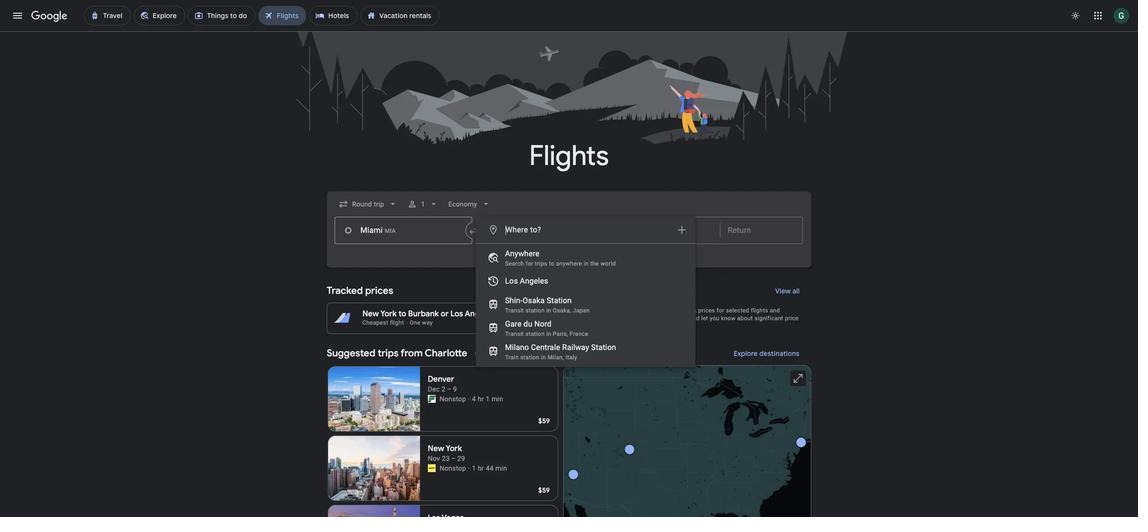 Task type: vqa. For each thing, say whether or not it's contained in the screenshot.
Blvd,
no



Task type: locate. For each thing, give the bounding box(es) containing it.
way
[[422, 320, 433, 326]]

explore destinations button
[[722, 342, 812, 366]]

in left "osaka,"
[[547, 307, 552, 314]]

0 vertical spatial explore
[[564, 262, 588, 271]]

1 horizontal spatial and
[[770, 307, 780, 314]]

cheapest flight
[[363, 320, 404, 326]]

0 vertical spatial nonstop
[[440, 395, 466, 403]]

prices
[[365, 285, 393, 297], [699, 307, 715, 314]]

1 vertical spatial $59
[[538, 486, 550, 495]]

0 vertical spatial angeles
[[520, 277, 549, 286]]

suggested
[[327, 347, 376, 360]]

in
[[584, 260, 589, 267], [547, 307, 552, 314], [547, 331, 552, 338], [541, 354, 546, 361]]

and down "track"
[[690, 315, 700, 322]]

0 horizontal spatial and
[[690, 315, 700, 322]]

nonstop down 23 – 29
[[440, 465, 466, 473]]

1 vertical spatial station
[[591, 343, 616, 352]]

1 vertical spatial angeles
[[465, 309, 495, 319]]

tracked prices region
[[327, 280, 812, 334]]

1 horizontal spatial angeles
[[520, 277, 549, 286]]

None text field
[[335, 217, 473, 244]]

for inside anywhere search for trips to anywhere in the world
[[526, 260, 534, 267]]

france
[[570, 331, 589, 338]]

None field
[[335, 195, 402, 213], [445, 195, 495, 213], [335, 195, 402, 213], [445, 195, 495, 213]]

to inside tracked prices 'region'
[[399, 309, 406, 319]]

4 hr 1 min
[[472, 395, 503, 403]]

1 horizontal spatial you
[[710, 315, 720, 322]]

or
[[441, 309, 449, 319]]

1 transit from the top
[[505, 307, 524, 314]]

2 horizontal spatial 1
[[486, 395, 490, 403]]

los inside los angeles, from your search history 'option'
[[505, 277, 518, 286]]

1 vertical spatial flights
[[627, 307, 646, 314]]

shin-
[[505, 296, 523, 305]]

0 horizontal spatial explore
[[564, 262, 588, 271]]

0 horizontal spatial for
[[526, 260, 534, 267]]

york up 23 – 29
[[446, 444, 462, 454]]

 image
[[468, 394, 470, 404]]

1 vertical spatial to
[[399, 309, 406, 319]]

1 horizontal spatial to
[[549, 260, 555, 267]]

and
[[770, 307, 780, 314], [690, 315, 700, 322]]

destinations.
[[606, 315, 642, 322]]

1 vertical spatial explore
[[734, 349, 758, 358]]

1 vertical spatial prices
[[699, 307, 715, 314]]

du
[[524, 320, 533, 329]]

you
[[672, 307, 682, 314], [710, 315, 720, 322]]

1 horizontal spatial explore
[[734, 349, 758, 358]]

1 horizontal spatial new
[[428, 444, 444, 454]]

los
[[505, 277, 518, 286], [451, 309, 463, 319]]

los angeles
[[505, 277, 549, 286]]

0 vertical spatial 1
[[421, 200, 425, 208]]

explore for explore destinations
[[734, 349, 758, 358]]

transit down gare
[[505, 331, 524, 338]]

italy
[[566, 354, 578, 361]]

to?
[[530, 225, 541, 235]]

for down anywhere
[[526, 260, 534, 267]]

for inside google flights can help you track prices for selected flights and destinations. we'll check daily and let you know about significant price changes.
[[717, 307, 725, 314]]

tracked prices
[[327, 285, 393, 297]]

station inside shin-osaka station transit station in osaka, japan
[[526, 307, 545, 314]]

1 button
[[404, 193, 443, 216]]

1 vertical spatial new
[[428, 444, 444, 454]]

to up flight
[[399, 309, 406, 319]]

prices inside google flights can help you track prices for selected flights and destinations. we'll check daily and let you know about significant price changes.
[[699, 307, 715, 314]]

new
[[363, 309, 379, 319], [428, 444, 444, 454]]

explore inside explore button
[[564, 262, 588, 271]]

0 horizontal spatial york
[[381, 309, 397, 319]]

 image
[[468, 464, 470, 474]]

osaka,
[[553, 307, 572, 314]]

flight
[[390, 320, 404, 326]]

0 horizontal spatial 1
[[421, 200, 425, 208]]

japan
[[573, 307, 590, 314]]

list box
[[476, 244, 696, 368]]

4
[[472, 395, 476, 403]]

you right let
[[710, 315, 720, 322]]

los inside tracked prices 'region'
[[451, 309, 463, 319]]

0 vertical spatial to
[[549, 260, 555, 267]]

1 horizontal spatial york
[[446, 444, 462, 454]]

1 for 1
[[421, 200, 425, 208]]

station inside gare du nord transit station in paris, france
[[526, 331, 545, 338]]

1 vertical spatial for
[[717, 307, 725, 314]]

to left anywhere
[[549, 260, 555, 267]]

station down osaka
[[526, 307, 545, 314]]

1 vertical spatial hr
[[478, 465, 484, 473]]

nonstop down 2 – 9
[[440, 395, 466, 403]]

0 horizontal spatial angeles
[[465, 309, 495, 319]]

angeles
[[520, 277, 549, 286], [465, 309, 495, 319]]

where to?
[[506, 225, 541, 235]]

you up "daily"
[[672, 307, 682, 314]]

york inside tracked prices 'region'
[[381, 309, 397, 319]]

1 $59 from the top
[[538, 417, 550, 426]]

1 vertical spatial york
[[446, 444, 462, 454]]

0 vertical spatial flights
[[530, 139, 609, 173]]

explore inside explore destinations button
[[734, 349, 758, 358]]

new for new york to burbank or los angeles
[[363, 309, 379, 319]]

Departure text field
[[646, 217, 713, 244]]

know
[[721, 315, 736, 322]]

1 hr from the top
[[478, 395, 484, 403]]

1 vertical spatial trips
[[378, 347, 399, 360]]

gare
[[505, 320, 522, 329]]

google flights can help you track prices for selected flights and destinations. we'll check daily and let you know about significant price changes.
[[606, 307, 799, 330]]

1 vertical spatial min
[[496, 465, 507, 473]]

0 vertical spatial min
[[492, 395, 503, 403]]

york up cheapest flight
[[381, 309, 397, 319]]

angeles up osaka
[[520, 277, 549, 286]]

0 vertical spatial trips
[[535, 260, 548, 267]]

nonstop for dec
[[440, 395, 466, 403]]

google
[[606, 307, 625, 314]]

new york to burbank or los angeles
[[363, 309, 495, 319]]

1 horizontal spatial flights
[[627, 307, 646, 314]]

train
[[505, 354, 519, 361]]

explore
[[564, 262, 588, 271], [734, 349, 758, 358]]

trips left from
[[378, 347, 399, 360]]

1 vertical spatial transit
[[505, 331, 524, 338]]

from
[[401, 347, 423, 360]]

transit for shin-
[[505, 307, 524, 314]]

1 hr 44 min
[[472, 465, 507, 473]]

59 US dollars text field
[[538, 417, 550, 426]]

station inside milano centrale railway station train station in milan, italy
[[591, 343, 616, 352]]

2 vertical spatial 1
[[472, 465, 476, 473]]

44
[[486, 465, 494, 473]]

2 nonstop from the top
[[440, 465, 466, 473]]

new york nov 23 – 29
[[428, 444, 465, 463]]

2 transit from the top
[[505, 331, 524, 338]]

hr for denver
[[478, 395, 484, 403]]

$59 for denver
[[538, 417, 550, 426]]

los angeles, from your search history option
[[476, 270, 696, 293]]

york
[[381, 309, 397, 319], [446, 444, 462, 454]]

list box containing anywhere
[[476, 244, 696, 368]]

0 horizontal spatial new
[[363, 309, 379, 319]]

new inside new york nov 23 – 29
[[428, 444, 444, 454]]

prices up cheapest
[[365, 285, 393, 297]]

1
[[421, 200, 425, 208], [486, 395, 490, 403], [472, 465, 476, 473]]

0 vertical spatial station
[[526, 307, 545, 314]]

changes.
[[606, 323, 631, 330]]

min
[[492, 395, 503, 403], [496, 465, 507, 473]]

2 vertical spatial station
[[521, 354, 540, 361]]

1 inside popup button
[[421, 200, 425, 208]]

1 nonstop from the top
[[440, 395, 466, 403]]

for up know
[[717, 307, 725, 314]]

nonstop for york
[[440, 465, 466, 473]]

new up cheapest
[[363, 309, 379, 319]]

0 horizontal spatial station
[[547, 296, 572, 305]]

min right 44
[[496, 465, 507, 473]]

transit down shin-
[[505, 307, 524, 314]]

hr
[[478, 395, 484, 403], [478, 465, 484, 473]]

flights
[[530, 139, 609, 173], [627, 307, 646, 314]]

59 US dollars text field
[[538, 486, 550, 495]]

station inside shin-osaka station transit station in osaka, japan
[[547, 296, 572, 305]]

min for denver
[[492, 395, 503, 403]]

hr right 4
[[478, 395, 484, 403]]

trips down anywhere
[[535, 260, 548, 267]]

milano centrale railway station option
[[476, 340, 696, 364]]

anywhere search for trips to anywhere in the world
[[505, 249, 616, 267]]

0 horizontal spatial trips
[[378, 347, 399, 360]]

0 vertical spatial $59
[[538, 417, 550, 426]]

0 horizontal spatial los
[[451, 309, 463, 319]]

station
[[526, 307, 545, 314], [526, 331, 545, 338], [521, 354, 540, 361]]

prices up let
[[699, 307, 715, 314]]

destinations
[[760, 349, 800, 358]]

shin-osaka station option
[[476, 293, 696, 317]]

milan,
[[548, 354, 564, 361]]

enter your destination dialog
[[476, 216, 696, 368]]

spirit image
[[428, 465, 436, 473]]

1 vertical spatial los
[[451, 309, 463, 319]]

0 vertical spatial hr
[[478, 395, 484, 403]]

los down search
[[505, 277, 518, 286]]

0 vertical spatial prices
[[365, 285, 393, 297]]

$59
[[538, 417, 550, 426], [538, 486, 550, 495]]

transit inside shin-osaka station transit station in osaka, japan
[[505, 307, 524, 314]]

nonstop
[[440, 395, 466, 403], [440, 465, 466, 473]]

transit
[[505, 307, 524, 314], [505, 331, 524, 338]]

0 vertical spatial for
[[526, 260, 534, 267]]

0 vertical spatial station
[[547, 296, 572, 305]]

in down nord
[[547, 331, 552, 338]]

min right 4
[[492, 395, 503, 403]]

station down changes.
[[591, 343, 616, 352]]

0 horizontal spatial you
[[672, 307, 682, 314]]

transit inside gare du nord transit station in paris, france
[[505, 331, 524, 338]]

new up nov
[[428, 444, 444, 454]]

0 vertical spatial los
[[505, 277, 518, 286]]

hr left 44
[[478, 465, 484, 473]]

2 hr from the top
[[478, 465, 484, 473]]

flights
[[751, 307, 769, 314]]

to inside anywhere search for trips to anywhere in the world
[[549, 260, 555, 267]]

1 vertical spatial 1
[[486, 395, 490, 403]]

suggested trips from charlotte
[[327, 347, 468, 360]]

1 horizontal spatial los
[[505, 277, 518, 286]]

trips
[[535, 260, 548, 267], [378, 347, 399, 360]]

0 vertical spatial new
[[363, 309, 379, 319]]

york inside new york nov 23 – 29
[[446, 444, 462, 454]]

in inside anywhere search for trips to anywhere in the world
[[584, 260, 589, 267]]

los right or
[[451, 309, 463, 319]]

for
[[526, 260, 534, 267], [717, 307, 725, 314]]

0 horizontal spatial to
[[399, 309, 406, 319]]

0 vertical spatial york
[[381, 309, 397, 319]]

track
[[683, 307, 697, 314]]

station down milano
[[521, 354, 540, 361]]

Flight search field
[[319, 192, 820, 368]]

and up "significant"
[[770, 307, 780, 314]]

new inside tracked prices 'region'
[[363, 309, 379, 319]]

angeles right or
[[465, 309, 495, 319]]

1 vertical spatial nonstop
[[440, 465, 466, 473]]

in left the on the bottom right
[[584, 260, 589, 267]]

station down the du
[[526, 331, 545, 338]]

daily
[[675, 315, 688, 322]]

2 $59 from the top
[[538, 486, 550, 495]]

1 horizontal spatial station
[[591, 343, 616, 352]]

view all
[[775, 287, 800, 296]]

1 horizontal spatial prices
[[699, 307, 715, 314]]

station
[[547, 296, 572, 305], [591, 343, 616, 352]]

1 horizontal spatial for
[[717, 307, 725, 314]]

in down centrale at the left bottom of page
[[541, 354, 546, 361]]

1 vertical spatial station
[[526, 331, 545, 338]]

station up "osaka,"
[[547, 296, 572, 305]]

to
[[549, 260, 555, 267], [399, 309, 406, 319]]

1 horizontal spatial 1
[[472, 465, 476, 473]]

0 vertical spatial transit
[[505, 307, 524, 314]]

1 horizontal spatial trips
[[535, 260, 548, 267]]



Task type: describe. For each thing, give the bounding box(es) containing it.
the
[[591, 260, 599, 267]]

anywhere
[[556, 260, 582, 267]]

milano centrale railway station train station in milan, italy
[[505, 343, 616, 361]]

destination, select multiple airports image
[[676, 224, 688, 236]]

osaka
[[523, 296, 545, 305]]

More info text field
[[547, 309, 557, 322]]

in inside shin-osaka station transit station in osaka, japan
[[547, 307, 552, 314]]

view
[[775, 287, 791, 296]]

explore button
[[543, 257, 596, 277]]

nov
[[428, 455, 440, 463]]

dec
[[428, 386, 440, 393]]

transit for gare
[[505, 331, 524, 338]]

$59 for new york
[[538, 486, 550, 495]]

station for osaka
[[526, 307, 545, 314]]

main menu image
[[12, 10, 23, 22]]

1 vertical spatial you
[[710, 315, 720, 322]]

denver dec 2 – 9
[[428, 375, 457, 393]]

Return text field
[[728, 217, 796, 244]]

centrale
[[531, 343, 561, 352]]

more info image
[[547, 309, 557, 319]]

change appearance image
[[1064, 4, 1088, 27]]

can
[[647, 307, 657, 314]]

nord
[[535, 320, 552, 329]]

min for new york
[[496, 465, 507, 473]]

in inside milano centrale railway station train station in milan, italy
[[541, 354, 546, 361]]

station for du
[[526, 331, 545, 338]]

significant
[[755, 315, 784, 322]]

check
[[658, 315, 674, 322]]

suggested trips from charlotte region
[[327, 342, 812, 518]]

paris,
[[553, 331, 568, 338]]

burbank
[[408, 309, 439, 319]]

0 vertical spatial you
[[672, 307, 682, 314]]

anywhere option
[[476, 246, 696, 270]]

trips inside region
[[378, 347, 399, 360]]

angeles inside tracked prices 'region'
[[465, 309, 495, 319]]

cheapest
[[363, 320, 388, 326]]

anywhere
[[505, 249, 540, 259]]

one way
[[410, 320, 433, 326]]

shin-osaka station transit station in osaka, japan
[[505, 296, 590, 314]]

23 – 29
[[442, 455, 465, 463]]

help
[[659, 307, 670, 314]]

all
[[793, 287, 800, 296]]

explore destinations
[[734, 349, 800, 358]]

world
[[601, 260, 616, 267]]

new for new york nov 23 – 29
[[428, 444, 444, 454]]

angeles inside 'option'
[[520, 277, 549, 286]]

york for nov
[[446, 444, 462, 454]]

trips inside anywhere search for trips to anywhere in the world
[[535, 260, 548, 267]]

york for to
[[381, 309, 397, 319]]

Where else? text field
[[505, 218, 670, 242]]

about
[[738, 315, 753, 322]]

milano
[[505, 343, 529, 352]]

hr for new york
[[478, 465, 484, 473]]

explore for explore
[[564, 262, 588, 271]]

 image inside "suggested trips from charlotte" region
[[468, 464, 470, 474]]

0 horizontal spatial prices
[[365, 285, 393, 297]]

0 vertical spatial and
[[770, 307, 780, 314]]

we'll
[[643, 315, 656, 322]]

gare du nord option
[[476, 317, 696, 340]]

none text field inside the 'flight' search field
[[335, 217, 473, 244]]

in inside gare du nord transit station in paris, france
[[547, 331, 552, 338]]

frontier image
[[428, 395, 436, 403]]

2 – 9
[[442, 386, 457, 393]]

railway
[[562, 343, 589, 352]]

0 horizontal spatial flights
[[530, 139, 609, 173]]

flights inside google flights can help you track prices for selected flights and destinations. we'll check daily and let you know about significant price changes.
[[627, 307, 646, 314]]

list box inside the 'flight' search field
[[476, 244, 696, 368]]

1 vertical spatial and
[[690, 315, 700, 322]]

station inside milano centrale railway station train station in milan, italy
[[521, 354, 540, 361]]

selected
[[726, 307, 750, 314]]

charlotte
[[425, 347, 468, 360]]

search
[[505, 260, 524, 267]]

denver
[[428, 375, 454, 385]]

gare du nord transit station in paris, france
[[505, 320, 589, 338]]

let
[[702, 315, 708, 322]]

where
[[506, 225, 528, 235]]

tracked
[[327, 285, 363, 297]]

one
[[410, 320, 421, 326]]

price
[[785, 315, 799, 322]]

1 for 1 hr 44 min
[[472, 465, 476, 473]]



